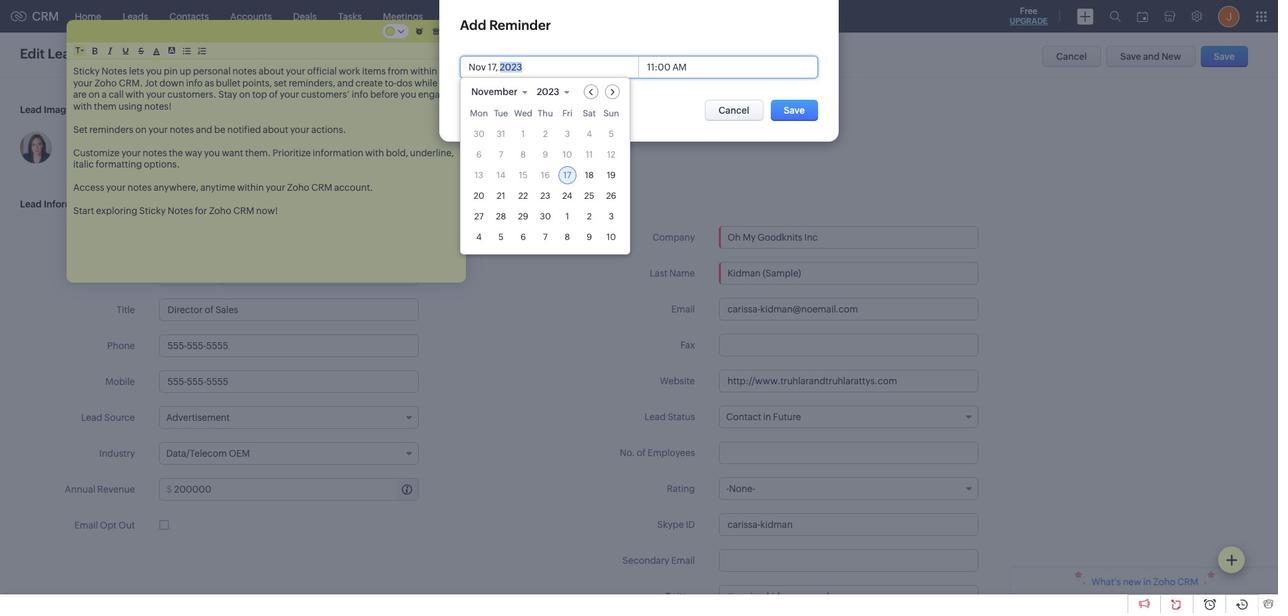 Task type: locate. For each thing, give the bounding box(es) containing it.
grid containing mon
[[461, 106, 630, 254]]

saturday column header
[[580, 109, 598, 122]]

home
[[75, 11, 101, 22]]

2 horizontal spatial zoho
[[287, 182, 309, 193]]

row down 2 thu cell
[[470, 146, 620, 164]]

calendar image
[[1137, 11, 1148, 22]]

sunday column header
[[602, 109, 620, 122]]

10 down "26"
[[607, 232, 616, 242]]

6 down 30 mon cell
[[476, 150, 482, 160]]

1 horizontal spatial 6
[[520, 232, 526, 242]]

save
[[1120, 51, 1141, 62], [1214, 51, 1235, 62], [784, 105, 805, 116]]

1 horizontal spatial and
[[337, 78, 354, 88]]

1 horizontal spatial name
[[669, 268, 695, 279]]

1 row from the top
[[470, 109, 620, 122]]

about up "prioritize"
[[263, 124, 288, 135]]

1 horizontal spatial of
[[637, 448, 646, 459]]

22
[[518, 191, 528, 201]]

8 down 24
[[565, 232, 570, 242]]

thursday column header
[[536, 109, 554, 122]]

email up 'twitter'
[[671, 556, 695, 567]]

1 vertical spatial 8
[[565, 232, 570, 242]]

None text field
[[639, 57, 817, 78], [719, 262, 979, 285], [719, 298, 979, 321], [159, 299, 419, 322], [719, 370, 979, 393], [719, 442, 979, 465], [719, 514, 979, 537], [719, 550, 979, 572], [639, 57, 817, 78], [719, 262, 979, 285], [719, 298, 979, 321], [159, 299, 419, 322], [719, 370, 979, 393], [719, 442, 979, 465], [719, 514, 979, 537], [719, 550, 979, 572]]

minimize image
[[446, 23, 459, 40]]

of right no.
[[637, 448, 646, 459]]

calls
[[445, 11, 466, 22]]

email up fax
[[671, 304, 695, 315]]

3 row from the top
[[470, 146, 620, 164]]

1 horizontal spatial save
[[1120, 51, 1141, 62]]

call
[[109, 89, 124, 100]]

1 wed cell
[[521, 129, 525, 139]]

0 horizontal spatial 5
[[498, 232, 504, 242]]

1 horizontal spatial sticky
[[139, 206, 166, 216]]

1 vertical spatial notes
[[168, 206, 193, 216]]

with down the crm.
[[126, 89, 144, 100]]

2 horizontal spatial and
[[1143, 51, 1160, 62]]

on down using
[[135, 124, 147, 135]]

name right the first
[[109, 269, 135, 280]]

them.
[[245, 147, 271, 158]]

italic
[[73, 159, 94, 170]]

add reminder
[[460, 17, 551, 33]]

work
[[339, 66, 360, 77]]

row containing 6
[[470, 146, 620, 164]]

image image
[[20, 132, 52, 164]]

12 sun cell
[[607, 150, 615, 160]]

0 horizontal spatial 4
[[476, 232, 482, 242]]

30 down monday column header
[[473, 129, 485, 139]]

bullet
[[216, 78, 240, 88]]

31 tue cell
[[497, 129, 505, 139]]

within
[[410, 66, 437, 77], [237, 182, 264, 193]]

29
[[518, 212, 528, 222]]

lead left image at the top of page
[[20, 105, 42, 115]]

1 horizontal spatial 30
[[540, 212, 551, 222]]

and down work
[[337, 78, 354, 88]]

6 down '29'
[[520, 232, 526, 242]]

meetings link
[[372, 0, 434, 32]]

9 thu cell
[[543, 150, 548, 160]]

0 horizontal spatial crm
[[32, 9, 59, 23]]

14
[[497, 170, 505, 180]]

1 vertical spatial 6
[[520, 232, 526, 242]]

row down 23
[[470, 208, 620, 226]]

your up set
[[286, 66, 305, 77]]

1 down wednesday column header
[[521, 129, 525, 139]]

1 horizontal spatial cancel button
[[1042, 46, 1101, 67]]

underline,
[[410, 147, 454, 158]]

30
[[473, 129, 485, 139], [540, 212, 551, 222]]

anywhere,
[[154, 182, 198, 193]]

edit down crm link
[[20, 46, 45, 61]]

email left opt
[[74, 521, 98, 531]]

on left top
[[239, 89, 250, 100]]

10 up 17
[[563, 150, 572, 160]]

row down thursday column header
[[470, 125, 620, 143]]

2 horizontal spatial crm
[[311, 182, 332, 193]]

lead left status
[[645, 412, 666, 423]]

zoho up a on the top left of page
[[94, 78, 117, 88]]

3 fri cell
[[565, 129, 570, 139]]

notes up points,
[[233, 66, 257, 77]]

from
[[388, 66, 408, 77]]

row containing 20
[[470, 187, 620, 205]]

1 horizontal spatial 10
[[607, 232, 616, 242]]

your up "prioritize"
[[290, 124, 310, 135]]

your down set
[[280, 89, 299, 100]]

row up 2 thu cell
[[470, 109, 620, 122]]

0 horizontal spatial save button
[[771, 100, 818, 121]]

sticky
[[73, 66, 100, 77], [139, 206, 166, 216]]

access
[[73, 182, 104, 193]]

tue
[[494, 109, 508, 118]]

3 down friday column header
[[565, 129, 570, 139]]

5 down sunday column header
[[609, 129, 614, 139]]

0 vertical spatial with
[[126, 89, 144, 100]]

of down set
[[269, 89, 278, 100]]

0 horizontal spatial 6
[[476, 150, 482, 160]]

9 down 25
[[587, 232, 592, 242]]

1 down 24
[[566, 212, 569, 222]]

row down 16
[[470, 187, 620, 205]]

lead left source
[[81, 413, 102, 423]]

crm left now!
[[233, 206, 254, 216]]

revenue
[[97, 485, 135, 495]]

0 vertical spatial notes
[[102, 66, 127, 77]]

1 horizontal spatial 8
[[565, 232, 570, 242]]

about up set
[[259, 66, 284, 77]]

16
[[541, 170, 550, 180]]

30 down 23
[[540, 212, 551, 222]]

2023 field
[[536, 85, 576, 99]]

0 vertical spatial cancel button
[[1042, 46, 1101, 67]]

image
[[44, 105, 72, 115]]

15 wed cell
[[519, 170, 528, 180]]

4 down 27
[[476, 232, 482, 242]]

notes down page
[[102, 66, 127, 77]]

0 vertical spatial email
[[671, 304, 695, 315]]

access your notes anywhere, anytime within your zoho crm account.
[[73, 182, 373, 193]]

lead for lead source
[[81, 413, 102, 423]]

2 horizontal spatial with
[[365, 147, 384, 158]]

of inside sticky notes lets you pin up personal notes about your official work items from within your zoho crm. jot down info as bullet points, set reminders, and create to-dos while you are on a call with your customers. stay on top of your customers' info before you engage with them using notes!
[[269, 89, 278, 100]]

lead status
[[645, 412, 695, 423]]

your up the formatting
[[121, 147, 141, 158]]

0 vertical spatial 1
[[521, 129, 525, 139]]

on left a on the top left of page
[[89, 89, 100, 100]]

crm left account. on the left of the page
[[311, 182, 332, 193]]

0 vertical spatial 8
[[521, 150, 526, 160]]

None text field
[[223, 264, 418, 285], [719, 334, 979, 357], [159, 335, 419, 357], [159, 371, 419, 393], [174, 479, 418, 501], [737, 586, 978, 608], [223, 264, 418, 285], [719, 334, 979, 357], [159, 335, 419, 357], [159, 371, 419, 393], [174, 479, 418, 501], [737, 586, 978, 608]]

7 row from the top
[[470, 228, 620, 246]]

and left new
[[1143, 51, 1160, 62]]

customers.
[[167, 89, 216, 100]]

2 row from the top
[[470, 125, 620, 143]]

4 row from the top
[[470, 166, 620, 184]]

contacts
[[169, 11, 209, 22]]

search image
[[1110, 11, 1121, 22]]

items
[[362, 66, 386, 77]]

and left be
[[196, 124, 212, 135]]

5 row from the top
[[470, 187, 620, 205]]

1 vertical spatial cancel button
[[705, 100, 763, 121]]

zoho
[[94, 78, 117, 88], [287, 182, 309, 193], [209, 206, 231, 216]]

1 horizontal spatial cancel
[[1056, 51, 1087, 62]]

upgrade
[[1010, 17, 1048, 26]]

you up 'engage'
[[439, 78, 455, 88]]

email
[[671, 304, 695, 315], [74, 521, 98, 531], [671, 556, 695, 567]]

within inside sticky notes lets you pin up personal notes about your official work items from within your zoho crm. jot down info as bullet points, set reminders, and create to-dos while you are on a call with your customers. stay on top of your customers' info before you engage with them using notes!
[[410, 66, 437, 77]]

0 horizontal spatial with
[[73, 101, 92, 112]]

0 horizontal spatial 3
[[565, 129, 570, 139]]

0 vertical spatial about
[[259, 66, 284, 77]]

0 horizontal spatial zoho
[[94, 78, 117, 88]]

1 horizontal spatial 4
[[587, 129, 592, 139]]

info up the customers.
[[186, 78, 203, 88]]

notes left for
[[168, 206, 193, 216]]

2 down 25
[[587, 212, 592, 222]]

4
[[587, 129, 592, 139], [476, 232, 482, 242]]

27
[[474, 212, 484, 222]]

1 horizontal spatial 2
[[587, 212, 592, 222]]

30 mon cell
[[473, 129, 485, 139]]

name right last
[[669, 268, 695, 279]]

0 vertical spatial 3
[[565, 129, 570, 139]]

notes up the at the top of page
[[170, 124, 194, 135]]

meetings
[[383, 11, 423, 22]]

0 vertical spatial within
[[410, 66, 437, 77]]

0 vertical spatial 6
[[476, 150, 482, 160]]

row up 23
[[470, 166, 620, 184]]

zoho right for
[[209, 206, 231, 216]]

lead up "are"
[[48, 46, 79, 61]]

your up exploring
[[106, 182, 126, 193]]

2
[[543, 129, 548, 139], [587, 212, 592, 222]]

0 horizontal spatial 2
[[543, 129, 548, 139]]

2 vertical spatial with
[[365, 147, 384, 158]]

0 vertical spatial 4
[[587, 129, 592, 139]]

0 vertical spatial save button
[[1201, 46, 1248, 67]]

0 horizontal spatial within
[[237, 182, 264, 193]]

way
[[185, 147, 202, 158]]

6 mon cell
[[476, 150, 482, 160]]

1 horizontal spatial edit
[[85, 48, 102, 59]]

info down create
[[352, 89, 368, 100]]

delete image
[[429, 23, 443, 40]]

1 horizontal spatial within
[[410, 66, 437, 77]]

2 vertical spatial crm
[[233, 206, 254, 216]]

1 vertical spatial 30
[[540, 212, 551, 222]]

you right way
[[204, 147, 220, 158]]

sticky down the edit lead edit page layout
[[73, 66, 100, 77]]

with left bold,
[[365, 147, 384, 158]]

sun
[[603, 109, 619, 118]]

0 vertical spatial and
[[1143, 51, 1160, 62]]

lead left information
[[20, 199, 42, 210]]

row containing 30
[[470, 125, 620, 143]]

save and new button
[[1106, 46, 1195, 67]]

monday column header
[[470, 109, 488, 122]]

1 vertical spatial 7
[[543, 232, 548, 242]]

cancel button
[[1042, 46, 1101, 67], [705, 100, 763, 121]]

wed
[[514, 109, 532, 118]]

page
[[104, 48, 126, 59]]

notes inside customize your notes the way you want them. prioritize information with bold, underline, italic formatting options.
[[143, 147, 167, 158]]

4 sat cell
[[587, 129, 592, 139]]

4 down saturday 'column header'
[[587, 129, 592, 139]]

7 down 31
[[499, 150, 503, 160]]

1 vertical spatial cancel
[[719, 105, 749, 116]]

7 down 23
[[543, 232, 548, 242]]

6
[[476, 150, 482, 160], [520, 232, 526, 242]]

lead for lead status
[[645, 412, 666, 423]]

1 vertical spatial and
[[337, 78, 354, 88]]

crm left the home
[[32, 9, 59, 23]]

for
[[195, 206, 207, 216]]

0 vertical spatial zoho
[[94, 78, 117, 88]]

9
[[543, 150, 548, 160], [587, 232, 592, 242]]

0 horizontal spatial cancel
[[719, 105, 749, 116]]

free upgrade
[[1010, 6, 1048, 26]]

as
[[205, 78, 214, 88]]

5 sun cell
[[609, 129, 614, 139]]

0 horizontal spatial 10
[[563, 150, 572, 160]]

first name
[[89, 269, 135, 280]]

crm link
[[11, 9, 59, 23]]

profile image
[[1218, 6, 1240, 27]]

leads
[[123, 11, 148, 22]]

0 vertical spatial info
[[186, 78, 203, 88]]

create
[[356, 78, 383, 88]]

reports
[[487, 11, 521, 22]]

jot
[[145, 78, 158, 88]]

3 down "26"
[[609, 212, 614, 222]]

0 vertical spatial cancel
[[1056, 51, 1087, 62]]

1 horizontal spatial 1
[[566, 212, 569, 222]]

notes
[[233, 66, 257, 77], [170, 124, 194, 135], [143, 147, 167, 158], [127, 182, 152, 193]]

within up now!
[[237, 182, 264, 193]]

zoho down "prioritize"
[[287, 182, 309, 193]]

edit left page
[[85, 48, 102, 59]]

9 up "16 thu" cell
[[543, 150, 548, 160]]

profile element
[[1210, 0, 1248, 32]]

0 horizontal spatial 9
[[543, 150, 548, 160]]

contacts link
[[159, 0, 220, 32]]

1 vertical spatial crm
[[311, 182, 332, 193]]

thu
[[538, 109, 553, 118]]

0 vertical spatial sticky
[[73, 66, 100, 77]]

1 vertical spatial 9
[[587, 232, 592, 242]]

1 horizontal spatial save button
[[1201, 46, 1248, 67]]

exploring
[[96, 206, 137, 216]]

5 down 28
[[498, 232, 504, 242]]

lead image
[[20, 105, 72, 115]]

about inside sticky notes lets you pin up personal notes about your official work items from within your zoho crm. jot down info as bullet points, set reminders, and create to-dos while you are on a call with your customers. stay on top of your customers' info before you engage with them using notes!
[[259, 66, 284, 77]]

down
[[159, 78, 184, 88]]

row containing 13
[[470, 166, 620, 184]]

notes up options. at the left of page
[[143, 147, 167, 158]]

0 horizontal spatial notes
[[102, 66, 127, 77]]

6 row from the top
[[470, 208, 620, 226]]

within up while
[[410, 66, 437, 77]]

1 vertical spatial sticky
[[139, 206, 166, 216]]

1 horizontal spatial zoho
[[209, 206, 231, 216]]

engage
[[418, 89, 451, 100]]

your down notes!
[[148, 124, 168, 135]]

with inside customize your notes the way you want them. prioritize information with bold, underline, italic formatting options.
[[365, 147, 384, 158]]

twitter
[[665, 592, 695, 602]]

your up "are"
[[73, 78, 93, 88]]

company
[[653, 232, 695, 243]]

sticky down the anywhere,
[[139, 206, 166, 216]]

1 horizontal spatial 3
[[609, 212, 614, 222]]

13 mon cell
[[475, 170, 483, 180]]

row
[[470, 109, 620, 122], [470, 125, 620, 143], [470, 146, 620, 164], [470, 166, 620, 184], [470, 187, 620, 205], [470, 208, 620, 226], [470, 228, 620, 246]]

grid
[[461, 106, 630, 254]]

8 up 15
[[521, 150, 526, 160]]

fax
[[680, 340, 695, 351]]

0 horizontal spatial of
[[269, 89, 278, 100]]

you up jot
[[146, 66, 162, 77]]

notes inside sticky notes lets you pin up personal notes about your official work items from within your zoho crm. jot down info as bullet points, set reminders, and create to-dos while you are on a call with your customers. stay on top of your customers' info before you engage with them using notes!
[[233, 66, 257, 77]]

18
[[585, 170, 594, 180]]

7 tue cell
[[499, 150, 503, 160]]

reports link
[[476, 0, 531, 32]]

you inside customize your notes the way you want them. prioritize information with bold, underline, italic formatting options.
[[204, 147, 220, 158]]

using
[[119, 101, 142, 112]]

row containing 4
[[470, 228, 620, 246]]

11
[[586, 150, 593, 160]]

with down "are"
[[73, 101, 92, 112]]

16 thu cell
[[536, 166, 554, 184]]

1 vertical spatial info
[[352, 89, 368, 100]]

row down '29'
[[470, 228, 620, 246]]

want
[[222, 147, 243, 158]]

are
[[73, 89, 87, 100]]

2 vertical spatial and
[[196, 124, 212, 135]]

set
[[73, 124, 88, 135]]

2 vertical spatial email
[[671, 556, 695, 567]]

1 vertical spatial email
[[74, 521, 98, 531]]

1 horizontal spatial 9
[[587, 232, 592, 242]]

2 down thursday column header
[[543, 129, 548, 139]]

notes!
[[144, 101, 172, 112]]

save and new
[[1120, 51, 1181, 62]]

1 vertical spatial about
[[263, 124, 288, 135]]

MMM D, YYYY text field
[[461, 57, 639, 78]]

notes
[[102, 66, 127, 77], [168, 206, 193, 216]]



Task type: vqa. For each thing, say whether or not it's contained in the screenshot.
the left 7
yes



Task type: describe. For each thing, give the bounding box(es) containing it.
create menu element
[[1069, 0, 1102, 32]]

notes inside sticky notes lets you pin up personal notes about your official work items from within your zoho crm. jot down info as bullet points, set reminders, and create to-dos while you are on a call with your customers. stay on top of your customers' info before you engage with them using notes!
[[102, 66, 127, 77]]

1 horizontal spatial on
[[135, 124, 147, 135]]

your inside customize your notes the way you want them. prioritize information with bold, underline, italic formatting options.
[[121, 147, 141, 158]]

skype id
[[657, 520, 695, 531]]

about for notes
[[259, 66, 284, 77]]

website
[[660, 376, 695, 387]]

a
[[102, 89, 107, 100]]

while
[[414, 78, 438, 88]]

information
[[44, 199, 96, 210]]

be
[[214, 124, 225, 135]]

lead information
[[20, 199, 96, 210]]

customize
[[73, 147, 120, 158]]

set reminders on your notes and be notified about your actions.
[[73, 124, 346, 135]]

email for email opt out
[[74, 521, 98, 531]]

accounts link
[[220, 0, 282, 32]]

leads link
[[112, 0, 159, 32]]

1 vertical spatial 5
[[498, 232, 504, 242]]

status
[[668, 412, 695, 423]]

points,
[[242, 78, 272, 88]]

now!
[[256, 206, 278, 216]]

and inside sticky notes lets you pin up personal notes about your official work items from within your zoho crm. jot down info as bullet points, set reminders, and create to-dos while you are on a call with your customers. stay on top of your customers' info before you engage with them using notes!
[[337, 78, 354, 88]]

customize your notes the way you want them. prioritize information with bold, underline, italic formatting options.
[[73, 147, 456, 170]]

out
[[119, 521, 135, 531]]

zoho inside sticky notes lets you pin up personal notes about your official work items from within your zoho crm. jot down info as bullet points, set reminders, and create to-dos while you are on a call with your customers. stay on top of your customers' info before you engage with them using notes!
[[94, 78, 117, 88]]

28
[[496, 212, 506, 222]]

to-
[[385, 78, 397, 88]]

your up notes!
[[146, 89, 166, 100]]

tuesday column header
[[492, 109, 510, 122]]

wednesday column header
[[514, 109, 532, 122]]

tasks
[[338, 11, 362, 22]]

sticky inside sticky notes lets you pin up personal notes about your official work items from within your zoho crm. jot down info as bullet points, set reminders, and create to-dos while you are on a call with your customers. stay on top of your customers' info before you engage with them using notes!
[[73, 66, 100, 77]]

1 horizontal spatial notes
[[168, 206, 193, 216]]

skype
[[657, 520, 684, 531]]

row containing mon
[[470, 109, 620, 122]]

11 sat cell
[[586, 150, 593, 160]]

the
[[169, 147, 183, 158]]

deals link
[[282, 0, 327, 32]]

lead source
[[81, 413, 135, 423]]

0 horizontal spatial 30
[[473, 129, 485, 139]]

10 fri cell
[[563, 150, 572, 160]]

id
[[686, 520, 695, 531]]

dos
[[397, 78, 413, 88]]

your up now!
[[266, 182, 285, 193]]

annual
[[65, 485, 95, 495]]

up
[[180, 66, 191, 77]]

0 horizontal spatial edit
[[20, 46, 45, 61]]

1 horizontal spatial 7
[[543, 232, 548, 242]]

1 vertical spatial of
[[637, 448, 646, 459]]

edit inside the edit lead edit page layout
[[85, 48, 102, 59]]

8 wed cell
[[521, 150, 526, 160]]

phone
[[107, 341, 135, 351]]

first
[[89, 269, 107, 280]]

2023
[[537, 87, 559, 97]]

21
[[497, 191, 505, 201]]

23
[[540, 191, 550, 201]]

start
[[73, 206, 94, 216]]

2 thu cell
[[543, 129, 548, 139]]

cancel for the leftmost "cancel" button
[[719, 105, 749, 116]]

opt
[[100, 521, 117, 531]]

secondary email
[[622, 556, 695, 567]]

2 horizontal spatial on
[[239, 89, 250, 100]]

0 vertical spatial 7
[[499, 150, 503, 160]]

notes down the formatting
[[127, 182, 152, 193]]

mon tue wed thu
[[470, 109, 553, 118]]

1 vertical spatial with
[[73, 101, 92, 112]]

name for last name
[[669, 268, 695, 279]]

pin
[[164, 66, 178, 77]]

before
[[370, 89, 399, 100]]

actions.
[[311, 124, 346, 135]]

calls link
[[434, 0, 476, 32]]

1 vertical spatial 3
[[609, 212, 614, 222]]

annual revenue
[[65, 485, 135, 495]]

1 vertical spatial 4
[[476, 232, 482, 242]]

25
[[584, 191, 594, 201]]

26
[[606, 191, 616, 201]]

2 vertical spatial zoho
[[209, 206, 231, 216]]

row containing 27
[[470, 208, 620, 226]]

1 vertical spatial 10
[[607, 232, 616, 242]]

20
[[474, 191, 484, 201]]

campaigns link
[[531, 0, 602, 32]]

name for first name
[[109, 269, 135, 280]]

home link
[[64, 0, 112, 32]]

0 vertical spatial crm
[[32, 9, 59, 23]]

notified
[[227, 124, 261, 135]]

about for notified
[[263, 124, 288, 135]]

13
[[475, 170, 483, 180]]

1 vertical spatial 2
[[587, 212, 592, 222]]

1 horizontal spatial with
[[126, 89, 144, 100]]

search element
[[1102, 0, 1129, 33]]

0 horizontal spatial info
[[186, 78, 203, 88]]

official
[[307, 66, 337, 77]]

0 vertical spatial 10
[[563, 150, 572, 160]]

stay
[[218, 89, 237, 100]]

free
[[1020, 6, 1038, 16]]

1 vertical spatial within
[[237, 182, 264, 193]]

1 vertical spatial save button
[[771, 100, 818, 121]]

lead for lead information
[[20, 199, 42, 210]]

14 tue cell
[[497, 170, 505, 180]]

friday column header
[[558, 109, 576, 122]]

sat
[[583, 109, 596, 118]]

reminders,
[[289, 78, 335, 88]]

campaigns
[[542, 11, 592, 22]]

November field
[[471, 85, 534, 99]]

0 horizontal spatial cancel button
[[705, 100, 763, 121]]

layout
[[127, 48, 157, 59]]

1 vertical spatial zoho
[[287, 182, 309, 193]]

lead for lead image
[[20, 105, 42, 115]]

title
[[117, 305, 135, 316]]

create menu image
[[1077, 8, 1094, 24]]

mobile
[[105, 377, 135, 387]]

1 horizontal spatial info
[[352, 89, 368, 100]]

save inside button
[[1120, 51, 1141, 62]]

anytime
[[200, 182, 235, 193]]

new
[[1162, 51, 1181, 62]]

0 horizontal spatial on
[[89, 89, 100, 100]]

create new sticky note image
[[1226, 555, 1238, 567]]

17
[[563, 170, 571, 180]]

reminder image
[[413, 23, 426, 40]]

0 horizontal spatial save
[[784, 105, 805, 116]]

start exploring sticky notes for zoho crm now!
[[73, 206, 278, 216]]

account.
[[334, 182, 373, 193]]

reminder
[[489, 17, 551, 33]]

1 horizontal spatial 5
[[609, 129, 614, 139]]

12
[[607, 150, 615, 160]]

and inside save and new button
[[1143, 51, 1160, 62]]

1 vertical spatial 1
[[566, 212, 569, 222]]

0 horizontal spatial 1
[[521, 129, 525, 139]]

cancel for right "cancel" button
[[1056, 51, 1087, 62]]

industry
[[99, 449, 135, 459]]

fri
[[562, 109, 572, 118]]

0 vertical spatial 2
[[543, 129, 548, 139]]

you down the dos
[[400, 89, 416, 100]]

2 horizontal spatial save
[[1214, 51, 1235, 62]]

tasks link
[[327, 0, 372, 32]]

accounts
[[230, 11, 272, 22]]

edit lead edit page layout
[[20, 46, 157, 61]]

0 vertical spatial 9
[[543, 150, 548, 160]]

0 horizontal spatial 8
[[521, 150, 526, 160]]

email for email
[[671, 304, 695, 315]]

no. of employees
[[620, 448, 695, 459]]



